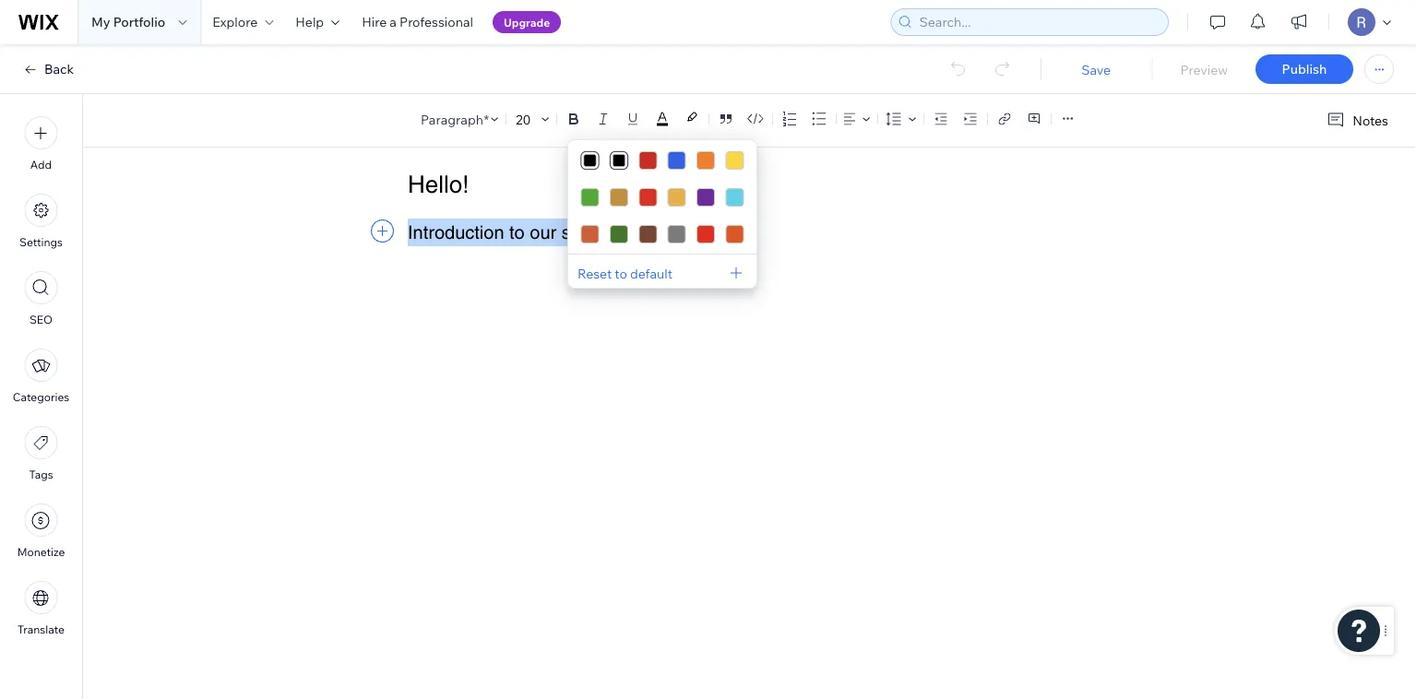 Task type: vqa. For each thing, say whether or not it's contained in the screenshot.
shipping
no



Task type: describe. For each thing, give the bounding box(es) containing it.
explore
[[213, 14, 258, 30]]

introduction
[[408, 222, 504, 243]]

*
[[484, 111, 489, 127]]

our
[[530, 222, 557, 243]]

a
[[390, 14, 397, 30]]

publish
[[1282, 61, 1327, 77]]

hire
[[362, 14, 387, 30]]

monetize button
[[17, 504, 65, 559]]

tags button
[[24, 426, 58, 482]]

seo button
[[24, 271, 58, 327]]

monetize
[[17, 545, 65, 559]]

help
[[295, 14, 324, 30]]

save
[[1081, 61, 1111, 77]]

portfolio
[[113, 14, 165, 30]]

save button
[[1059, 61, 1133, 78]]

hire a professional
[[362, 14, 473, 30]]

reset to default
[[578, 266, 673, 282]]

default
[[630, 266, 673, 282]]

Font Size field
[[514, 110, 534, 128]]

upgrade
[[504, 15, 550, 29]]

back button
[[22, 61, 74, 77]]

notes
[[1353, 112, 1389, 128]]

hire a professional link
[[351, 0, 484, 44]]

to for introduction
[[509, 222, 525, 243]]

paragraph *
[[421, 111, 489, 127]]



Task type: locate. For each thing, give the bounding box(es) containing it.
categories
[[13, 390, 69, 404]]

my
[[91, 14, 110, 30]]

0 horizontal spatial to
[[509, 222, 525, 243]]

Add a Catchy Title text field
[[408, 171, 1078, 198]]

settings
[[19, 235, 63, 249]]

add button
[[24, 116, 58, 172]]

back
[[44, 61, 74, 77]]

my portfolio
[[91, 14, 165, 30]]

settings button
[[19, 194, 63, 249]]

0 vertical spatial to
[[509, 222, 525, 243]]

to for reset
[[615, 266, 627, 282]]

notes button
[[1320, 108, 1394, 133]]

to
[[509, 222, 525, 243], [615, 266, 627, 282]]

translate button
[[18, 581, 65, 637]]

tags
[[29, 468, 53, 482]]

translate
[[18, 623, 65, 637]]

paragraph
[[421, 111, 483, 127]]

to right the reset
[[615, 266, 627, 282]]

professional
[[400, 14, 473, 30]]

1 horizontal spatial to
[[615, 266, 627, 282]]

1 vertical spatial to
[[615, 266, 627, 282]]

store!
[[562, 222, 608, 243]]

publish button
[[1256, 54, 1353, 84]]

reset
[[578, 266, 612, 282]]

categories button
[[13, 349, 69, 404]]

upgrade button
[[493, 11, 561, 33]]

add
[[30, 158, 52, 172]]

introduction to our store!
[[408, 222, 608, 243]]

menu containing add
[[0, 105, 82, 648]]

seo
[[29, 313, 53, 327]]

help button
[[284, 0, 351, 44]]

menu
[[0, 105, 82, 648]]

to left our
[[509, 222, 525, 243]]

Search... field
[[914, 9, 1162, 35]]



